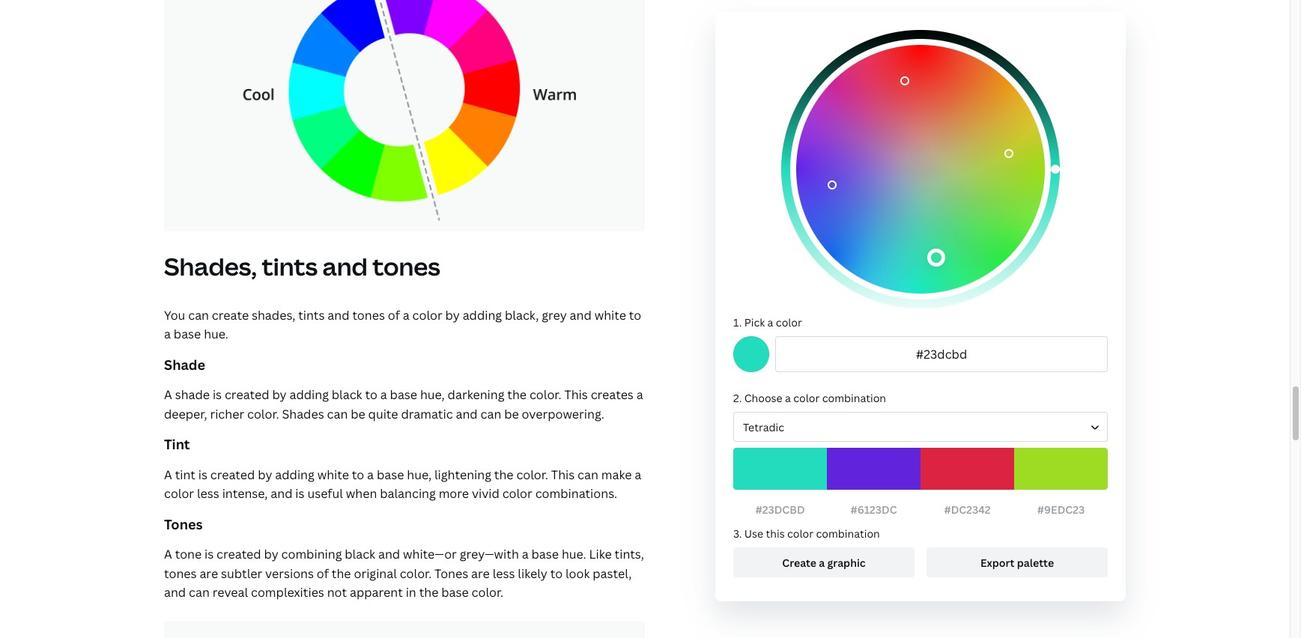 Task type: locate. For each thing, give the bounding box(es) containing it.
0 horizontal spatial hue.
[[204, 326, 229, 343]]

2. choose a color combination
[[734, 391, 886, 405]]

2 a from the top
[[164, 467, 172, 483]]

base down 'you'
[[174, 326, 201, 343]]

lightening
[[435, 467, 492, 483]]

grey—with
[[460, 546, 519, 563]]

tones inside a tone is created by combining black and white—or grey—with a base            hue. like tints, tones are subtler versions of the original color.            tones are less likely to look pastel, and can reveal complexities            not apparent in the base color.
[[435, 566, 469, 582]]

darkening
[[448, 387, 505, 403]]

the inside a tint is created by adding white to a base hue, lightening the            color. this can make a color less intense, and is useful when            balancing more vivid color combinations.
[[494, 467, 514, 483]]

is for richer
[[213, 387, 222, 403]]

is up richer
[[213, 387, 222, 403]]

0 vertical spatial combination
[[823, 391, 886, 405]]

grey
[[542, 307, 567, 323]]

are down tone
[[200, 566, 218, 582]]

created inside a tone is created by combining black and white—or grey—with a base            hue. like tints, tones are subtler versions of the original color.            tones are less likely to look pastel, and can reveal complexities            not apparent in the base color.
[[217, 546, 261, 563]]

tints
[[262, 250, 318, 282], [298, 307, 325, 323]]

a for a tone is created by combining black and white—or grey—with a base            hue. like tints, tones are subtler versions of the original color.            tones are less likely to look pastel, and can reveal complexities            not apparent in the base color.
[[164, 546, 172, 563]]

hue,
[[420, 387, 445, 403], [407, 467, 432, 483]]

black for can
[[332, 387, 362, 403]]

is inside a shade is created by adding black to a base hue, darkening the            color. this creates a deeper, richer color. shades can be quite            dramatic and can be overpowering.
[[213, 387, 222, 403]]

is for color
[[198, 467, 208, 483]]

1 vertical spatial this
[[551, 467, 575, 483]]

the right darkening
[[508, 387, 527, 403]]

black
[[332, 387, 362, 403], [345, 546, 375, 563]]

look
[[566, 566, 590, 582]]

this
[[565, 387, 588, 403], [551, 467, 575, 483]]

1 vertical spatial combination
[[816, 527, 880, 541]]

by up versions
[[264, 546, 279, 563]]

hue. inside you can create shades, tints and tones of a color by adding black,            grey and white to a base hue.
[[204, 326, 229, 343]]

0 horizontal spatial of
[[317, 566, 329, 582]]

0 vertical spatial hue.
[[204, 326, 229, 343]]

can inside a tone is created by combining black and white—or grey—with a base            hue. like tints, tones are subtler versions of the original color.            tones are less likely to look pastel, and can reveal complexities            not apparent in the base color.
[[189, 585, 210, 601]]

in
[[406, 585, 416, 601]]

1 vertical spatial tints
[[298, 307, 325, 323]]

hue.
[[204, 326, 229, 343], [562, 546, 586, 563]]

1 horizontal spatial less
[[493, 566, 515, 582]]

be
[[351, 406, 365, 422], [504, 406, 519, 422]]

and inside a shade is created by adding black to a base hue, darkening the            color. this creates a deeper, richer color. shades can be quite            dramatic and can be overpowering.
[[456, 406, 478, 422]]

this inside a shade is created by adding black to a base hue, darkening the            color. this creates a deeper, richer color. shades can be quite            dramatic and can be overpowering.
[[565, 387, 588, 403]]

can down darkening
[[481, 406, 502, 422]]

2 vertical spatial a
[[164, 546, 172, 563]]

a left tone
[[164, 546, 172, 563]]

by left "black,"
[[446, 307, 460, 323]]

less down grey—with
[[493, 566, 515, 582]]

adding up "useful"
[[275, 467, 315, 483]]

a inside a tone is created by combining black and white—or grey—with a base            hue. like tints, tones are subtler versions of the original color.            tones are less likely to look pastel, and can reveal complexities            not apparent in the base color.
[[522, 546, 529, 563]]

by for can
[[272, 387, 287, 403]]

1 vertical spatial of
[[317, 566, 329, 582]]

less
[[197, 486, 219, 502], [493, 566, 515, 582]]

combination for 3. use this color combination
[[816, 527, 880, 541]]

of
[[388, 307, 400, 323], [317, 566, 329, 582]]

1 horizontal spatial be
[[504, 406, 519, 422]]

1 vertical spatial hue,
[[407, 467, 432, 483]]

be left quite
[[351, 406, 365, 422]]

is
[[213, 387, 222, 403], [198, 467, 208, 483], [295, 486, 305, 502], [205, 546, 214, 563]]

when
[[346, 486, 377, 502]]

can right 'you'
[[188, 307, 209, 323]]

0 horizontal spatial white
[[317, 467, 349, 483]]

3 a from the top
[[164, 546, 172, 563]]

base up "balancing"
[[377, 467, 404, 483]]

can right the shades
[[327, 406, 348, 422]]

1 vertical spatial adding
[[290, 387, 329, 403]]

tones
[[373, 250, 441, 282], [352, 307, 385, 323], [164, 566, 197, 582]]

black for original
[[345, 546, 375, 563]]

is inside a tone is created by combining black and white—or grey—with a base            hue. like tints, tones are subtler versions of the original color.            tones are less likely to look pastel, and can reveal complexities            not apparent in the base color.
[[205, 546, 214, 563]]

the right in
[[419, 585, 439, 601]]

shade
[[175, 387, 210, 403]]

color. inside a tint is created by adding white to a base hue, lightening the            color. this can make a color less intense, and is useful when            balancing more vivid color combinations.
[[517, 467, 548, 483]]

black inside a shade is created by adding black to a base hue, darkening the            color. this creates a deeper, richer color. shades can be quite            dramatic and can be overpowering.
[[332, 387, 362, 403]]

1 horizontal spatial are
[[471, 566, 490, 582]]

shades,
[[164, 250, 257, 282]]

0 vertical spatial tones
[[373, 250, 441, 282]]

0 horizontal spatial be
[[351, 406, 365, 422]]

1 horizontal spatial white
[[595, 307, 626, 323]]

white right grey
[[595, 307, 626, 323]]

base
[[174, 326, 201, 343], [390, 387, 417, 403], [377, 467, 404, 483], [532, 546, 559, 563], [442, 585, 469, 601]]

0 horizontal spatial less
[[197, 486, 219, 502]]

0 vertical spatial tints
[[262, 250, 318, 282]]

less left intense,
[[197, 486, 219, 502]]

hue, for lightening
[[407, 467, 432, 483]]

is for versions
[[205, 546, 214, 563]]

hue. down the "create"
[[204, 326, 229, 343]]

0 vertical spatial a
[[164, 387, 172, 403]]

reveal
[[213, 585, 248, 601]]

2 vertical spatial created
[[217, 546, 261, 563]]

tetradic
[[743, 420, 785, 434]]

a
[[403, 307, 410, 323], [768, 315, 774, 330], [164, 326, 171, 343], [380, 387, 387, 403], [637, 387, 643, 403], [785, 391, 791, 405], [367, 467, 374, 483], [635, 467, 642, 483], [522, 546, 529, 563]]

is right tint
[[198, 467, 208, 483]]

adding for dramatic
[[290, 387, 329, 403]]

white—or
[[403, 546, 457, 563]]

a inside a tint is created by adding white to a base hue, lightening the            color. this can make a color less intense, and is useful when            balancing more vivid color combinations.
[[164, 467, 172, 483]]

0 vertical spatial created
[[225, 387, 269, 403]]

combination up tetradic button
[[823, 391, 886, 405]]

warm and cool colors image
[[164, 0, 645, 232]]

1 vertical spatial less
[[493, 566, 515, 582]]

quite
[[368, 406, 398, 422]]

shades
[[282, 406, 324, 422]]

None text field
[[776, 336, 1108, 372]]

tones down white—or at the left of the page
[[435, 566, 469, 582]]

1 a from the top
[[164, 387, 172, 403]]

can left reveal
[[189, 585, 210, 601]]

created inside a tint is created by adding white to a base hue, lightening the            color. this can make a color less intense, and is useful when            balancing more vivid color combinations.
[[210, 467, 255, 483]]

created inside a shade is created by adding black to a base hue, darkening the            color. this creates a deeper, richer color. shades can be quite            dramatic and can be overpowering.
[[225, 387, 269, 403]]

the up vivid
[[494, 467, 514, 483]]

combination for 2. choose a color combination
[[823, 391, 886, 405]]

a tone is created by combining black and white—or grey—with a base            hue. like tints, tones are subtler versions of the original color.            tones are less likely to look pastel, and can reveal complexities            not apparent in the base color.
[[164, 546, 644, 601]]

tint
[[175, 467, 196, 483]]

tetradic button
[[734, 412, 1108, 442]]

combinations.
[[536, 486, 618, 502]]

color
[[413, 307, 443, 323], [776, 315, 803, 330], [794, 391, 820, 405], [164, 486, 194, 502], [503, 486, 533, 502], [788, 527, 814, 541]]

likely
[[518, 566, 548, 582]]

base up likely
[[532, 546, 559, 563]]

tints up shades,
[[262, 250, 318, 282]]

by inside a tint is created by adding white to a base hue, lightening the            color. this can make a color less intense, and is useful when            balancing more vivid color combinations.
[[258, 467, 272, 483]]

created up subtler
[[217, 546, 261, 563]]

1 horizontal spatial of
[[388, 307, 400, 323]]

black inside a tone is created by combining black and white—or grey—with a base            hue. like tints, tones are subtler versions of the original color.            tones are less likely to look pastel, and can reveal complexities            not apparent in the base color.
[[345, 546, 375, 563]]

1 vertical spatial tones
[[435, 566, 469, 582]]

of inside a tone is created by combining black and white—or grey—with a base            hue. like tints, tones are subtler versions of the original color.            tones are less likely to look pastel, and can reveal complexities            not apparent in the base color.
[[317, 566, 329, 582]]

1 vertical spatial hue.
[[562, 546, 586, 563]]

this for can
[[551, 467, 575, 483]]

created for color
[[210, 467, 255, 483]]

2 are from the left
[[471, 566, 490, 582]]

hue, inside a shade is created by adding black to a base hue, darkening the            color. this creates a deeper, richer color. shades can be quite            dramatic and can be overpowering.
[[420, 387, 445, 403]]

can
[[188, 307, 209, 323], [327, 406, 348, 422], [481, 406, 502, 422], [578, 467, 599, 483], [189, 585, 210, 601]]

by inside a shade is created by adding black to a base hue, darkening the            color. this creates a deeper, richer color. shades can be quite            dramatic and can be overpowering.
[[272, 387, 287, 403]]

0 vertical spatial of
[[388, 307, 400, 323]]

adding inside you can create shades, tints and tones of a color by adding black,            grey and white to a base hue.
[[463, 307, 502, 323]]

choose
[[745, 391, 783, 405]]

1 vertical spatial created
[[210, 467, 255, 483]]

you can create shades, tints and tones of a color by adding black,            grey and white to a base hue.
[[164, 307, 642, 343]]

useful
[[308, 486, 343, 502]]

1 vertical spatial tones
[[352, 307, 385, 323]]

black,
[[505, 307, 539, 323]]

this up overpowering.
[[565, 387, 588, 403]]

created up richer
[[225, 387, 269, 403]]

apparent
[[350, 585, 403, 601]]

0 vertical spatial this
[[565, 387, 588, 403]]

tones
[[164, 515, 203, 533], [435, 566, 469, 582]]

2 vertical spatial tones
[[164, 566, 197, 582]]

3. use this color combination
[[734, 527, 880, 541]]

vivid
[[472, 486, 500, 502]]

1 vertical spatial a
[[164, 467, 172, 483]]

this
[[766, 527, 785, 541]]

0 vertical spatial less
[[197, 486, 219, 502]]

white up "useful"
[[317, 467, 349, 483]]

adding for when
[[275, 467, 315, 483]]

to inside a tone is created by combining black and white—or grey—with a base            hue. like tints, tones are subtler versions of the original color.            tones are less likely to look pastel, and can reveal complexities            not apparent in the base color.
[[551, 566, 563, 582]]

can up combinations.
[[578, 467, 599, 483]]

can inside you can create shades, tints and tones of a color by adding black,            grey and white to a base hue.
[[188, 307, 209, 323]]

by up intense,
[[258, 467, 272, 483]]

0 vertical spatial hue,
[[420, 387, 445, 403]]

white
[[595, 307, 626, 323], [317, 467, 349, 483]]

0 horizontal spatial tones
[[164, 515, 203, 533]]

to
[[629, 307, 642, 323], [365, 387, 378, 403], [352, 467, 364, 483], [551, 566, 563, 582]]

the up not
[[332, 566, 351, 582]]

0 horizontal spatial are
[[200, 566, 218, 582]]

adding inside a tint is created by adding white to a base hue, lightening the            color. this can make a color less intense, and is useful when            balancing more vivid color combinations.
[[275, 467, 315, 483]]

0 vertical spatial white
[[595, 307, 626, 323]]

adding left "black,"
[[463, 307, 502, 323]]

like
[[589, 546, 612, 563]]

this up combinations.
[[551, 467, 575, 483]]

are
[[200, 566, 218, 582], [471, 566, 490, 582]]

by up the shades
[[272, 387, 287, 403]]

pick
[[745, 315, 765, 330]]

base up quite
[[390, 387, 417, 403]]

color. up combinations.
[[517, 467, 548, 483]]

color. right richer
[[247, 406, 279, 422]]

by
[[446, 307, 460, 323], [272, 387, 287, 403], [258, 467, 272, 483], [264, 546, 279, 563]]

1 horizontal spatial tones
[[435, 566, 469, 582]]

hue, inside a tint is created by adding white to a base hue, lightening the            color. this can make a color less intense, and is useful when            balancing more vivid color combinations.
[[407, 467, 432, 483]]

a left shade
[[164, 387, 172, 403]]

color.
[[530, 387, 562, 403], [247, 406, 279, 422], [517, 467, 548, 483], [400, 566, 432, 582], [472, 585, 504, 601]]

created for versions
[[217, 546, 261, 563]]

created
[[225, 387, 269, 403], [210, 467, 255, 483], [217, 546, 261, 563]]

a tint is created by adding white to a base hue, lightening the            color. this can make a color less intense, and is useful when            balancing more vivid color combinations.
[[164, 467, 642, 502]]

is right tone
[[205, 546, 214, 563]]

hue, up dramatic
[[420, 387, 445, 403]]

a inside a shade is created by adding black to a base hue, darkening the            color. this creates a deeper, richer color. shades can be quite            dramatic and can be overpowering.
[[164, 387, 172, 403]]

adding up the shades
[[290, 387, 329, 403]]

by inside a tone is created by combining black and white—or grey—with a base            hue. like tints, tones are subtler versions of the original color.            tones are less likely to look pastel, and can reveal complexities            not apparent in the base color.
[[264, 546, 279, 563]]

created up intense,
[[210, 467, 255, 483]]

a inside a tone is created by combining black and white—or grey—with a base            hue. like tints, tones are subtler versions of the original color.            tones are less likely to look pastel, and can reveal complexities            not apparent in the base color.
[[164, 546, 172, 563]]

1 horizontal spatial hue.
[[562, 546, 586, 563]]

combination
[[823, 391, 886, 405], [816, 527, 880, 541]]

make
[[602, 467, 632, 483]]

tones up tone
[[164, 515, 203, 533]]

hue. up look
[[562, 546, 586, 563]]

and
[[323, 250, 368, 282], [328, 307, 350, 323], [570, 307, 592, 323], [456, 406, 478, 422], [271, 486, 293, 502], [378, 546, 400, 563], [164, 585, 186, 601]]

shade
[[164, 356, 205, 374]]

the
[[508, 387, 527, 403], [494, 467, 514, 483], [332, 566, 351, 582], [419, 585, 439, 601]]

this inside a tint is created by adding white to a base hue, lightening the            color. this can make a color less intense, and is useful when            balancing more vivid color combinations.
[[551, 467, 575, 483]]

adding
[[463, 307, 502, 323], [290, 387, 329, 403], [275, 467, 315, 483]]

1 vertical spatial black
[[345, 546, 375, 563]]

0 vertical spatial black
[[332, 387, 362, 403]]

a
[[164, 387, 172, 403], [164, 467, 172, 483], [164, 546, 172, 563]]

tints right shades,
[[298, 307, 325, 323]]

combination right this at the right bottom of the page
[[816, 527, 880, 541]]

tones inside you can create shades, tints and tones of a color by adding black,            grey and white to a base hue.
[[352, 307, 385, 323]]

be down darkening
[[504, 406, 519, 422]]

0 vertical spatial adding
[[463, 307, 502, 323]]

slider
[[782, 30, 1060, 309]]

2 vertical spatial adding
[[275, 467, 315, 483]]

1 vertical spatial white
[[317, 467, 349, 483]]

0 vertical spatial tones
[[164, 515, 203, 533]]

hue, up "balancing"
[[407, 467, 432, 483]]

are down grey—with
[[471, 566, 490, 582]]

original
[[354, 566, 397, 582]]

a left tint
[[164, 467, 172, 483]]

you
[[164, 307, 185, 323]]

this for creates
[[565, 387, 588, 403]]

adding inside a shade is created by adding black to a base hue, darkening the            color. this creates a deeper, richer color. shades can be quite            dramatic and can be overpowering.
[[290, 387, 329, 403]]

base right in
[[442, 585, 469, 601]]



Task type: describe. For each thing, give the bounding box(es) containing it.
color inside you can create shades, tints and tones of a color by adding black,            grey and white to a base hue.
[[413, 307, 443, 323]]

use
[[745, 527, 764, 541]]

create
[[212, 307, 249, 323]]

base inside a shade is created by adding black to a base hue, darkening the            color. this creates a deeper, richer color. shades can be quite            dramatic and can be overpowering.
[[390, 387, 417, 403]]

intense,
[[222, 486, 268, 502]]

color. up overpowering.
[[530, 387, 562, 403]]

created for richer
[[225, 387, 269, 403]]

1.
[[734, 315, 742, 330]]

not
[[327, 585, 347, 601]]

by inside you can create shades, tints and tones of a color by adding black,            grey and white to a base hue.
[[446, 307, 460, 323]]

tone
[[175, 546, 202, 563]]

subtler
[[221, 566, 262, 582]]

2 be from the left
[[504, 406, 519, 422]]

shades,
[[252, 307, 296, 323]]

color. down grey—with
[[472, 585, 504, 601]]

creates
[[591, 387, 634, 403]]

tints,
[[615, 546, 644, 563]]

tones inside a tone is created by combining black and white—or grey—with a base            hue. like tints, tones are subtler versions of the original color.            tones are less likely to look pastel, and can reveal complexities            not apparent in the base color.
[[164, 566, 197, 582]]

versions
[[265, 566, 314, 582]]

tint
[[164, 436, 190, 454]]

deeper,
[[164, 406, 207, 422]]

of inside you can create shades, tints and tones of a color by adding black,            grey and white to a base hue.
[[388, 307, 400, 323]]

more
[[439, 486, 469, 502]]

dramatic
[[401, 406, 453, 422]]

1 be from the left
[[351, 406, 365, 422]]

richer
[[210, 406, 244, 422]]

3.
[[734, 527, 742, 541]]

tints inside you can create shades, tints and tones of a color by adding black,            grey and white to a base hue.
[[298, 307, 325, 323]]

base inside a tint is created by adding white to a base hue, lightening the            color. this can make a color less intense, and is useful when            balancing more vivid color combinations.
[[377, 467, 404, 483]]

less inside a tone is created by combining black and white—or grey—with a base            hue. like tints, tones are subtler versions of the original color.            tones are less likely to look pastel, and can reveal complexities            not apparent in the base color.
[[493, 566, 515, 582]]

by for original
[[264, 546, 279, 563]]

the inside a shade is created by adding black to a base hue, darkening the            color. this creates a deeper, richer color. shades can be quite            dramatic and can be overpowering.
[[508, 387, 527, 403]]

to inside you can create shades, tints and tones of a color by adding black,            grey and white to a base hue.
[[629, 307, 642, 323]]

less inside a tint is created by adding white to a base hue, lightening the            color. this can make a color less intense, and is useful when            balancing more vivid color combinations.
[[197, 486, 219, 502]]

1. pick a color
[[734, 315, 803, 330]]

pastel,
[[593, 566, 632, 582]]

hue. inside a tone is created by combining black and white—or grey—with a base            hue. like tints, tones are subtler versions of the original color.            tones are less likely to look pastel, and can reveal complexities            not apparent in the base color.
[[562, 546, 586, 563]]

hue, for darkening
[[420, 387, 445, 403]]

overpowering.
[[522, 406, 605, 422]]

base inside you can create shades, tints and tones of a color by adding black,            grey and white to a base hue.
[[174, 326, 201, 343]]

a for a shade is created by adding black to a base hue, darkening the            color. this creates a deeper, richer color. shades can be quite            dramatic and can be overpowering.
[[164, 387, 172, 403]]

complexities
[[251, 585, 324, 601]]

and inside a tint is created by adding white to a base hue, lightening the            color. this can make a color less intense, and is useful when            balancing more vivid color combinations.
[[271, 486, 293, 502]]

balancing
[[380, 486, 436, 502]]

shades, tints and tones
[[164, 250, 441, 282]]

color. up in
[[400, 566, 432, 582]]

to inside a tint is created by adding white to a base hue, lightening the            color. this can make a color less intense, and is useful when            balancing more vivid color combinations.
[[352, 467, 364, 483]]

1 are from the left
[[200, 566, 218, 582]]

white inside a tint is created by adding white to a base hue, lightening the            color. this can make a color less intense, and is useful when            balancing more vivid color combinations.
[[317, 467, 349, 483]]

white inside you can create shades, tints and tones of a color by adding black,            grey and white to a base hue.
[[595, 307, 626, 323]]

a for a tint is created by adding white to a base hue, lightening the            color. this can make a color less intense, and is useful when            balancing more vivid color combinations.
[[164, 467, 172, 483]]

combining
[[281, 546, 342, 563]]

2.
[[734, 391, 742, 405]]

to inside a shade is created by adding black to a base hue, darkening the            color. this creates a deeper, richer color. shades can be quite            dramatic and can be overpowering.
[[365, 387, 378, 403]]

can inside a tint is created by adding white to a base hue, lightening the            color. this can make a color less intense, and is useful when            balancing more vivid color combinations.
[[578, 467, 599, 483]]

is left "useful"
[[295, 486, 305, 502]]

a shade is created by adding black to a base hue, darkening the            color. this creates a deeper, richer color. shades can be quite            dramatic and can be overpowering.
[[164, 387, 643, 422]]

shade, tints, tones image
[[164, 621, 645, 638]]

by for and
[[258, 467, 272, 483]]



Task type: vqa. For each thing, say whether or not it's contained in the screenshot.
Page
no



